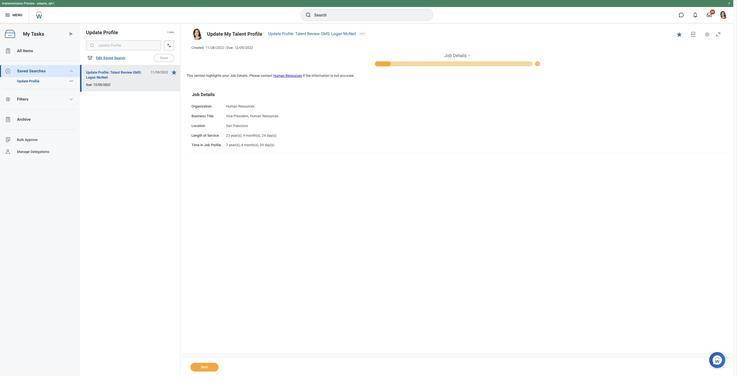 Task type: locate. For each thing, give the bounding box(es) containing it.
1 horizontal spatial review
[[307, 32, 320, 36]]

month(s), inside the length of service element
[[246, 134, 261, 138]]

1 vertical spatial resources
[[238, 105, 255, 109]]

human
[[273, 74, 285, 78], [226, 105, 237, 109], [250, 114, 261, 118]]

1 horizontal spatial update profile
[[86, 30, 118, 36]]

0 vertical spatial resources
[[286, 74, 302, 78]]

0 horizontal spatial star image
[[171, 70, 177, 76]]

11/28/2022
[[205, 46, 224, 50], [151, 71, 168, 74]]

human resources link
[[273, 74, 302, 78]]

manage delegations link
[[0, 146, 80, 158]]

day(s) inside the length of service element
[[267, 134, 276, 138]]

1 horizontal spatial 11/28/2022
[[205, 46, 224, 50]]

due: right related actions "image"
[[86, 83, 92, 87]]

filters button
[[0, 94, 80, 106]]

next button
[[191, 364, 219, 372]]

menu banner
[[0, 0, 733, 23]]

0 vertical spatial profile:
[[282, 32, 294, 36]]

1 vertical spatial mcneil
[[97, 76, 108, 80]]

0 vertical spatial update profile: talent review gms: logan mcneil
[[268, 32, 356, 36]]

1 horizontal spatial my
[[224, 31, 231, 37]]

bulk approve
[[17, 138, 38, 142]]

job inside button
[[548, 62, 553, 66]]

0 vertical spatial review
[[307, 32, 320, 36]]

this
[[187, 74, 193, 78]]

1 horizontal spatial due:
[[227, 46, 234, 50]]

item
[[169, 31, 174, 34]]

1 horizontal spatial human
[[250, 114, 261, 118]]

1 vertical spatial human
[[226, 105, 237, 109]]

due:
[[227, 46, 234, 50], [86, 83, 92, 87]]

24 down 23 year(s), 9 month(s), 24 day(s)
[[260, 143, 264, 147]]

length of service element
[[226, 131, 276, 138]]

human right 'contact' at the left of page
[[273, 74, 285, 78]]

1 vertical spatial day(s)
[[265, 143, 274, 147]]

saved right edit
[[103, 56, 113, 60]]

human right the president,
[[250, 114, 261, 118]]

0 vertical spatial saved
[[103, 56, 113, 60]]

length of service
[[192, 134, 219, 138]]

0 horizontal spatial my
[[23, 31, 30, 37]]

my tasks element
[[0, 23, 80, 377]]

chevron down image for filters
[[69, 98, 73, 102]]

preview
[[24, 2, 35, 5]]

profile
[[103, 30, 118, 36], [247, 31, 262, 37], [554, 62, 563, 66], [29, 79, 39, 83], [211, 143, 221, 147]]

month(s), inside time in job profile element
[[244, 143, 259, 147]]

day(s) down 23 year(s), 9 month(s), 24 day(s)
[[265, 143, 274, 147]]

archive
[[17, 117, 31, 122]]

0 horizontal spatial review
[[121, 71, 132, 75]]

job details inside navigation
[[444, 53, 467, 58]]

update profile
[[86, 30, 118, 36], [17, 79, 39, 83]]

month(s), up time in job profile element
[[246, 134, 261, 138]]

12/05/2022 down update profile: talent review gms: logan mcneil button
[[93, 83, 111, 87]]

update inside the update profile button
[[17, 79, 28, 83]]

11/28/2022 down save button
[[151, 71, 168, 74]]

my tasks
[[23, 31, 44, 37]]

list
[[0, 45, 80, 158]]

year(s), right 7
[[229, 143, 240, 147]]

1 vertical spatial 11/28/2022
[[151, 71, 168, 74]]

1 horizontal spatial talent
[[232, 31, 246, 37]]

update profile: talent review gms: logan mcneil button
[[86, 70, 148, 81]]

12/05/2022
[[234, 46, 253, 50], [93, 83, 111, 87]]

chevron down image down related actions "image"
[[69, 98, 73, 102]]

job details navigation
[[187, 53, 728, 66]]

details inside job details popup button
[[453, 53, 467, 58]]

0 vertical spatial mcneil
[[343, 32, 356, 36]]

details
[[453, 53, 467, 58], [237, 74, 247, 78], [201, 92, 215, 97]]

0 vertical spatial job details
[[444, 53, 467, 58]]

12/05/2022 down update my talent profile
[[234, 46, 253, 50]]

0 horizontal spatial human
[[226, 105, 237, 109]]

chevron down image
[[69, 69, 73, 73], [69, 98, 73, 102]]

update profile: talent review gms: logan mcneil link
[[268, 32, 356, 36]]

1 vertical spatial logan
[[86, 76, 96, 80]]

2 horizontal spatial human
[[273, 74, 285, 78]]

star image left view printable version (pdf) icon
[[676, 32, 682, 38]]

profile: inside update profile: talent review gms: logan mcneil
[[98, 71, 109, 75]]

organization element
[[226, 102, 255, 109]]

24 for 23 year(s), 9 month(s), 24 day(s)
[[262, 134, 266, 138]]

1 vertical spatial due:
[[86, 83, 92, 87]]

contact
[[261, 74, 273, 78]]

chevron down image up related actions "image"
[[69, 69, 73, 73]]

0 horizontal spatial saved
[[17, 69, 28, 74]]

update
[[86, 30, 102, 36], [207, 31, 223, 37], [268, 32, 281, 36], [86, 71, 97, 75], [17, 79, 28, 83]]

time
[[192, 143, 199, 147]]

1 vertical spatial month(s),
[[244, 143, 259, 147]]

23
[[226, 134, 230, 138]]

2 vertical spatial resources
[[262, 114, 279, 118]]

job inside popup button
[[444, 53, 452, 58]]

1 horizontal spatial profile:
[[282, 32, 294, 36]]

profile:
[[282, 32, 294, 36], [98, 71, 109, 75]]

human resources
[[226, 105, 255, 109]]

gms:
[[321, 32, 330, 36], [133, 71, 142, 75]]

Search Workday  search field
[[314, 10, 423, 21]]

close environment banner image
[[728, 2, 731, 5]]

0 vertical spatial due:
[[227, 46, 234, 50]]

year(s), inside the length of service element
[[231, 134, 242, 138]]

transformation import image
[[69, 32, 74, 37]]

None text field
[[86, 41, 161, 51]]

2 chevron down image from the top
[[69, 98, 73, 102]]

star image
[[676, 32, 682, 38], [171, 70, 177, 76]]

month(s), right 4
[[244, 143, 259, 147]]

0 vertical spatial chevron down image
[[69, 69, 73, 73]]

1 vertical spatial update profile
[[17, 79, 39, 83]]

time in job profile element
[[226, 140, 274, 148]]

1 vertical spatial profile:
[[98, 71, 109, 75]]

update profile: talent review gms: logan mcneil inside button
[[86, 71, 142, 80]]

0 vertical spatial details
[[453, 53, 467, 58]]

saved right clock check image
[[17, 69, 28, 74]]

is
[[330, 74, 333, 78]]

highlights
[[206, 74, 222, 78]]

resources
[[286, 74, 302, 78], [238, 105, 255, 109], [262, 114, 279, 118]]

1 horizontal spatial update profile: talent review gms: logan mcneil
[[268, 32, 356, 36]]

24 inside time in job profile element
[[260, 143, 264, 147]]

job details inside "region"
[[192, 92, 215, 97]]

saved searches
[[17, 69, 46, 74]]

search image up configure icon
[[90, 43, 95, 48]]

profile inside "job details" element
[[211, 143, 221, 147]]

2 vertical spatial details
[[201, 92, 215, 97]]

search
[[114, 56, 125, 60]]

day(s) up time in job profile element
[[267, 134, 276, 138]]

my up '|'
[[224, 31, 231, 37]]

1 vertical spatial chevron down image
[[69, 98, 73, 102]]

1 vertical spatial update profile: talent review gms: logan mcneil
[[86, 71, 142, 80]]

1 horizontal spatial resources
[[262, 114, 279, 118]]

job details
[[444, 53, 467, 58], [192, 92, 215, 97]]

star image left this
[[171, 70, 177, 76]]

1 horizontal spatial job details
[[444, 53, 467, 58]]

24 inside the length of service element
[[262, 134, 266, 138]]

logan inside update profile: talent review gms: logan mcneil button
[[86, 76, 96, 80]]

0 horizontal spatial job details
[[192, 92, 215, 97]]

day(s) for 23 year(s), 9 month(s), 24 day(s)
[[267, 134, 276, 138]]

1 horizontal spatial saved
[[103, 56, 113, 60]]

resources inside "organization" element
[[238, 105, 255, 109]]

0 vertical spatial logan
[[331, 32, 342, 36]]

0 horizontal spatial search image
[[90, 43, 95, 48]]

0 vertical spatial update profile
[[86, 30, 118, 36]]

profile logan mcneil image
[[719, 11, 727, 20]]

0 vertical spatial human
[[273, 74, 285, 78]]

president,
[[234, 114, 249, 118]]

7
[[226, 143, 228, 147]]

my left tasks
[[23, 31, 30, 37]]

business title
[[192, 114, 214, 118]]

24 up time in job profile element
[[262, 134, 266, 138]]

human up vice
[[226, 105, 237, 109]]

items
[[23, 49, 33, 53]]

san francisco
[[226, 124, 248, 128]]

chevron down image inside filters dropdown button
[[69, 98, 73, 102]]

1 vertical spatial year(s),
[[229, 143, 240, 147]]

job
[[444, 53, 452, 58], [548, 62, 553, 66], [230, 74, 236, 78], [192, 92, 200, 97], [204, 143, 210, 147]]

please
[[249, 74, 260, 78]]

year(s), for 23
[[231, 134, 242, 138]]

fullscreen image
[[715, 32, 721, 38]]

saved inside button
[[103, 56, 113, 60]]

0 horizontal spatial logan
[[86, 76, 96, 80]]

0 vertical spatial year(s),
[[231, 134, 242, 138]]

talent
[[232, 31, 246, 37], [295, 32, 306, 36], [110, 71, 120, 75]]

0 vertical spatial 11/28/2022
[[205, 46, 224, 50]]

internal job profile history button
[[535, 61, 573, 66]]

gms: inside button
[[133, 71, 142, 75]]

1 chevron down image from the top
[[69, 69, 73, 73]]

notifications large image
[[693, 13, 698, 18]]

search image
[[305, 12, 311, 18], [90, 43, 95, 48]]

0 horizontal spatial gms:
[[133, 71, 142, 75]]

11/28/2022 left '|'
[[205, 46, 224, 50]]

update profile inside button
[[17, 79, 39, 83]]

0 horizontal spatial talent
[[110, 71, 120, 75]]

0 horizontal spatial profile:
[[98, 71, 109, 75]]

1 vertical spatial search image
[[90, 43, 95, 48]]

year(s),
[[231, 134, 242, 138], [229, 143, 240, 147]]

year(s), inside time in job profile element
[[229, 143, 240, 147]]

save
[[160, 56, 168, 60]]

update profile: talent review gms: logan mcneil
[[268, 32, 356, 36], [86, 71, 142, 80]]

12/05/2022 inside item list element
[[93, 83, 111, 87]]

review
[[307, 32, 320, 36], [121, 71, 132, 75]]

1 vertical spatial gms:
[[133, 71, 142, 75]]

due: right '|'
[[227, 46, 234, 50]]

talent inside button
[[110, 71, 120, 75]]

1 vertical spatial review
[[121, 71, 132, 75]]

business title element
[[226, 111, 279, 119]]

1 vertical spatial details
[[237, 74, 247, 78]]

details inside "job details" element
[[201, 92, 215, 97]]

day(s)
[[267, 134, 276, 138], [265, 143, 274, 147]]

0 horizontal spatial update profile
[[17, 79, 39, 83]]

23 year(s), 9 month(s), 24 day(s)
[[226, 134, 276, 138]]

search image up update profile: talent review gms: logan mcneil link at the left top of page
[[305, 12, 311, 18]]

1 vertical spatial 12/05/2022
[[93, 83, 111, 87]]

0 vertical spatial month(s),
[[246, 134, 261, 138]]

0 horizontal spatial due:
[[86, 83, 92, 87]]

my
[[23, 31, 30, 37], [224, 31, 231, 37]]

2 vertical spatial human
[[250, 114, 261, 118]]

1 vertical spatial saved
[[17, 69, 28, 74]]

0 horizontal spatial mcneil
[[97, 76, 108, 80]]

0 vertical spatial gms:
[[321, 32, 330, 36]]

year(s), left 9
[[231, 134, 242, 138]]

title
[[207, 114, 214, 118]]

0 horizontal spatial details
[[201, 92, 215, 97]]

1 vertical spatial 24
[[260, 143, 264, 147]]

day(s) for 7 year(s), 4 month(s), 24 day(s)
[[265, 143, 274, 147]]

job details button
[[444, 53, 467, 59]]

0 horizontal spatial update profile: talent review gms: logan mcneil
[[86, 71, 142, 80]]

0 vertical spatial day(s)
[[267, 134, 276, 138]]

mcneil
[[343, 32, 356, 36], [97, 76, 108, 80]]

logan
[[331, 32, 342, 36], [86, 76, 96, 80]]

1 horizontal spatial logan
[[331, 32, 342, 36]]

profile inside item list element
[[103, 30, 118, 36]]

of
[[203, 134, 206, 138]]

review inside button
[[121, 71, 132, 75]]

0 vertical spatial 24
[[262, 134, 266, 138]]

-
[[35, 2, 36, 5]]

0 vertical spatial 12/05/2022
[[234, 46, 253, 50]]

0 vertical spatial star image
[[676, 32, 682, 38]]

0 horizontal spatial 12/05/2022
[[93, 83, 111, 87]]

0 vertical spatial search image
[[305, 12, 311, 18]]

0 horizontal spatial 11/28/2022
[[151, 71, 168, 74]]

0 horizontal spatial resources
[[238, 105, 255, 109]]

saved
[[103, 56, 113, 60], [17, 69, 28, 74]]

2 horizontal spatial details
[[453, 53, 467, 58]]

1 vertical spatial job details
[[192, 92, 215, 97]]

chevron down image inside the saved searches dropdown button
[[69, 69, 73, 73]]

day(s) inside time in job profile element
[[265, 143, 274, 147]]

implementation preview -   adeptai_dpt1
[[2, 2, 54, 5]]

month(s), for 9
[[246, 134, 261, 138]]

edit saved search button
[[94, 53, 127, 63]]



Task type: vqa. For each thing, say whether or not it's contained in the screenshot.
the San Francisco for Sales Operations Group
no



Task type: describe. For each thing, give the bounding box(es) containing it.
delegations
[[31, 150, 49, 154]]

san
[[226, 124, 232, 128]]

1 horizontal spatial star image
[[676, 32, 682, 38]]

edit saved search
[[96, 56, 125, 60]]

business
[[192, 114, 206, 118]]

sort image
[[167, 43, 172, 48]]

francisco
[[233, 124, 248, 128]]

clipboard image
[[5, 48, 11, 54]]

searches
[[29, 69, 46, 74]]

implementation
[[2, 2, 23, 5]]

update my talent profile
[[207, 31, 262, 37]]

1 vertical spatial star image
[[171, 70, 177, 76]]

update profile inside item list element
[[86, 30, 118, 36]]

saved inside dropdown button
[[17, 69, 28, 74]]

all items
[[17, 49, 33, 53]]

1 item
[[167, 31, 174, 34]]

your
[[222, 74, 229, 78]]

|
[[225, 46, 226, 50]]

item list element
[[80, 23, 181, 377]]

2 horizontal spatial resources
[[286, 74, 302, 78]]

save button
[[154, 54, 174, 62]]

year(s), for 7
[[229, 143, 240, 147]]

not
[[334, 74, 339, 78]]

edit
[[96, 56, 102, 60]]

list containing all items
[[0, 45, 80, 158]]

gear image
[[705, 32, 710, 37]]

1 horizontal spatial 12/05/2022
[[234, 46, 253, 50]]

2 horizontal spatial talent
[[295, 32, 306, 36]]

1 horizontal spatial gms:
[[321, 32, 330, 36]]

tasks
[[31, 31, 44, 37]]

profile inside button
[[29, 79, 39, 83]]

bulk approve link
[[0, 134, 80, 146]]

vice president, human resources
[[226, 114, 279, 118]]

service
[[207, 134, 219, 138]]

next
[[201, 366, 208, 370]]

33 button
[[704, 10, 715, 21]]

resources inside business title element
[[262, 114, 279, 118]]

none text field inside item list element
[[86, 41, 161, 51]]

24 for 7 year(s), 4 month(s), 24 day(s)
[[260, 143, 264, 147]]

human inside "organization" element
[[226, 105, 237, 109]]

employee's photo (logan mcneil) image
[[192, 29, 203, 40]]

all items button
[[0, 45, 80, 57]]

menu
[[13, 13, 22, 17]]

view printable version (pdf) image
[[690, 32, 696, 38]]

job details element
[[187, 88, 728, 153]]

due: 12/05/2022
[[86, 83, 111, 87]]

mcneil inside button
[[97, 76, 108, 80]]

human inside business title element
[[250, 114, 261, 118]]

location
[[192, 124, 205, 128]]

in
[[200, 143, 203, 147]]

internal job profile history
[[537, 62, 573, 66]]

time in job profile
[[192, 143, 221, 147]]

chevron right image
[[535, 61, 541, 65]]

.
[[247, 74, 249, 78]]

rename image
[[5, 137, 11, 143]]

adeptai_dpt1
[[37, 2, 54, 5]]

saved searches button
[[0, 65, 80, 77]]

perspective image
[[5, 97, 11, 103]]

manage delegations
[[17, 150, 49, 154]]

this section highlights your job details . please contact human resources if the information is not accurate.
[[187, 74, 354, 78]]

section
[[194, 74, 205, 78]]

related actions image
[[69, 79, 74, 84]]

11/28/2022 inside item list element
[[151, 71, 168, 74]]

33
[[711, 11, 714, 13]]

update profile button
[[0, 77, 67, 85]]

job details region
[[187, 72, 728, 161]]

filters
[[17, 97, 28, 102]]

manage
[[17, 150, 30, 154]]

clock check image
[[5, 68, 11, 74]]

the
[[306, 74, 311, 78]]

all
[[17, 49, 22, 53]]

internal
[[537, 62, 548, 66]]

archive button
[[0, 114, 80, 126]]

configure image
[[87, 55, 93, 61]]

vice
[[226, 114, 233, 118]]

location element
[[226, 121, 248, 128]]

approve
[[25, 138, 38, 142]]

1 horizontal spatial mcneil
[[343, 32, 356, 36]]

history
[[563, 62, 573, 66]]

organization
[[192, 105, 212, 109]]

length
[[192, 134, 202, 138]]

update inside update profile: talent review gms: logan mcneil button
[[86, 71, 97, 75]]

due: inside item list element
[[86, 83, 92, 87]]

bulk
[[17, 138, 24, 142]]

if
[[303, 74, 305, 78]]

created:
[[192, 46, 205, 50]]

month(s), for 4
[[244, 143, 259, 147]]

profile inside button
[[554, 62, 563, 66]]

9
[[243, 134, 245, 138]]

user plus image
[[5, 149, 11, 155]]

4
[[241, 143, 243, 147]]

accurate.
[[340, 74, 354, 78]]

justify image
[[5, 12, 11, 18]]

1 horizontal spatial search image
[[305, 12, 311, 18]]

created: 11/28/2022 | due: 12/05/2022
[[192, 46, 253, 50]]

1 horizontal spatial details
[[237, 74, 247, 78]]

menu button
[[0, 7, 29, 23]]

1
[[167, 31, 168, 34]]

information
[[312, 74, 330, 78]]

7 year(s), 4 month(s), 24 day(s)
[[226, 143, 274, 147]]

inbox large image
[[707, 13, 712, 18]]

clipboard image
[[5, 117, 11, 123]]

chevron down image for saved searches
[[69, 69, 73, 73]]

search image inside item list element
[[90, 43, 95, 48]]



